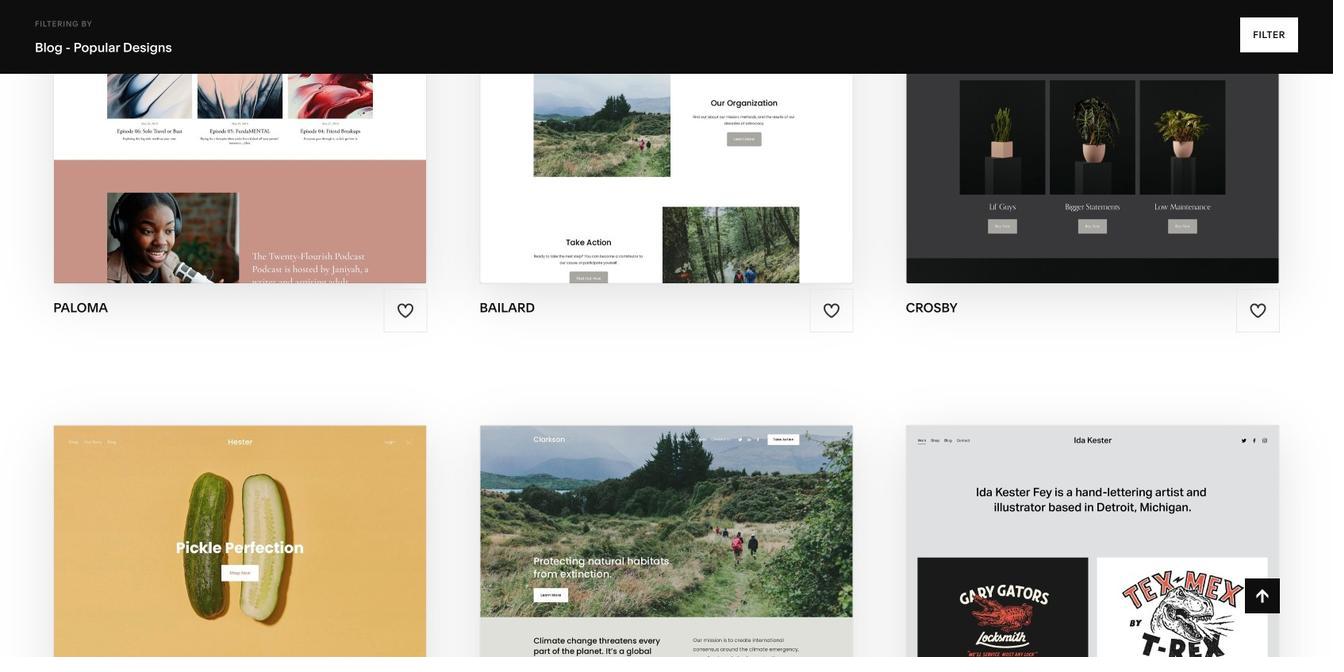 Task type: vqa. For each thing, say whether or not it's contained in the screenshot.
leftmost a
no



Task type: describe. For each thing, give the bounding box(es) containing it.
crosby image
[[907, 0, 1280, 283]]

add crosby to your favorites list image
[[1250, 302, 1268, 319]]

kester image
[[907, 426, 1280, 657]]

add paloma to your favorites list image
[[397, 302, 414, 319]]



Task type: locate. For each thing, give the bounding box(es) containing it.
add bailard to your favorites list image
[[823, 302, 841, 319]]

back to top image
[[1254, 588, 1272, 605]]

paloma image
[[54, 0, 427, 283]]

hester image
[[54, 426, 427, 657]]

bailard image
[[481, 0, 853, 283]]

clarkson image
[[481, 426, 853, 657]]



